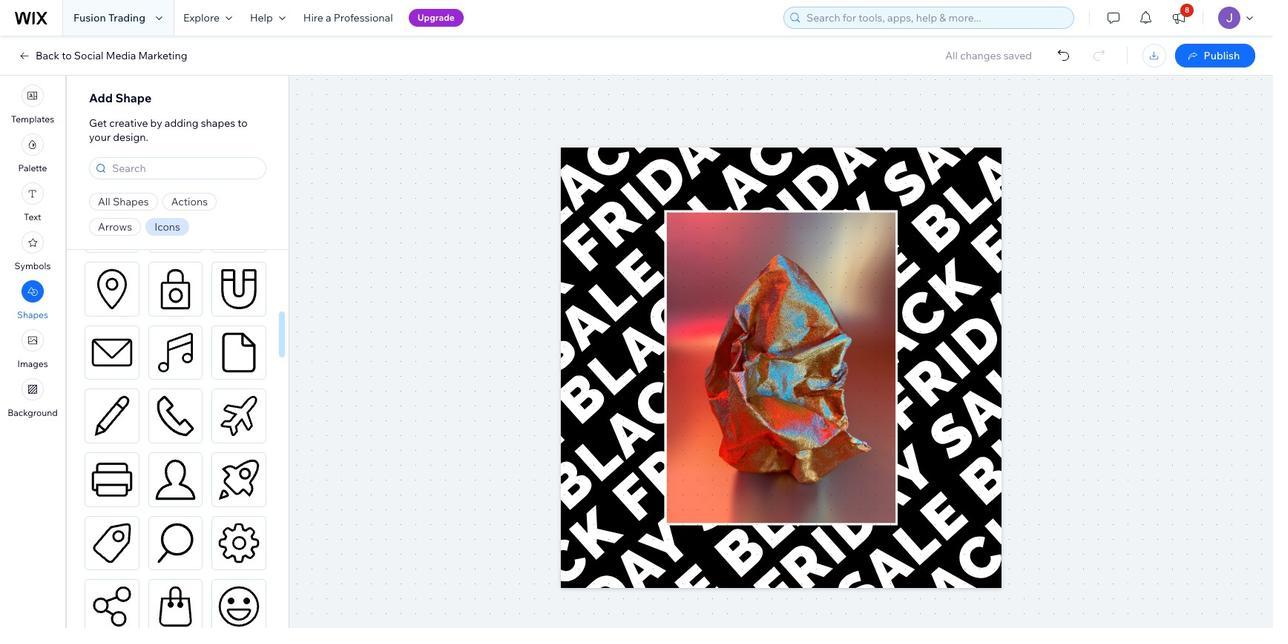 Task type: describe. For each thing, give the bounding box(es) containing it.
arrows
[[98, 220, 132, 234]]

all changes saved
[[946, 49, 1032, 62]]

publish
[[1204, 49, 1240, 62]]

professional
[[334, 11, 393, 24]]

palette button
[[18, 134, 47, 174]]

hire a professional
[[303, 11, 393, 24]]

8
[[1185, 5, 1190, 15]]

social
[[74, 49, 104, 62]]

publish button
[[1176, 44, 1256, 68]]

fusion trading
[[73, 11, 145, 24]]

templates button
[[11, 85, 54, 125]]

shapes button
[[17, 281, 48, 321]]

add shape
[[89, 91, 152, 105]]

text
[[24, 212, 41, 223]]

shapes
[[201, 117, 235, 130]]

hire
[[303, 11, 324, 24]]

adding
[[165, 117, 199, 130]]

media
[[106, 49, 136, 62]]

upgrade button
[[409, 9, 464, 27]]

by
[[150, 117, 162, 130]]

get
[[89, 117, 107, 130]]

all shapes
[[98, 195, 149, 209]]

add
[[89, 91, 113, 105]]

back to social media marketing button
[[18, 49, 187, 62]]

to inside get creative by adding shapes to your design.
[[238, 117, 248, 130]]

fusion
[[73, 11, 106, 24]]

text button
[[22, 183, 44, 223]]



Task type: vqa. For each thing, say whether or not it's contained in the screenshot.
DESIGN.
yes



Task type: locate. For each thing, give the bounding box(es) containing it.
upgrade
[[418, 12, 455, 23]]

back to social media marketing
[[36, 49, 187, 62]]

a
[[326, 11, 332, 24]]

0 horizontal spatial shapes
[[17, 309, 48, 321]]

1 horizontal spatial to
[[238, 117, 248, 130]]

symbols button
[[15, 232, 51, 272]]

images
[[17, 358, 48, 370]]

all for all changes saved
[[946, 49, 958, 62]]

saved
[[1004, 49, 1032, 62]]

changes
[[960, 49, 1002, 62]]

trading
[[108, 11, 145, 24]]

to right shapes
[[238, 117, 248, 130]]

hire a professional link
[[295, 0, 402, 36]]

1 vertical spatial to
[[238, 117, 248, 130]]

Search for tools, apps, help & more... field
[[802, 7, 1069, 28]]

all for all shapes
[[98, 195, 110, 209]]

icons
[[154, 220, 180, 234]]

your
[[89, 131, 111, 144]]

0 horizontal spatial to
[[62, 49, 72, 62]]

to
[[62, 49, 72, 62], [238, 117, 248, 130]]

shapes up images button on the left of the page
[[17, 309, 48, 321]]

all
[[946, 49, 958, 62], [98, 195, 110, 209]]

menu containing templates
[[0, 80, 65, 423]]

palette
[[18, 163, 47, 174]]

1 horizontal spatial shapes
[[113, 195, 149, 209]]

to right the back
[[62, 49, 72, 62]]

design.
[[113, 131, 148, 144]]

menu
[[0, 80, 65, 423]]

0 vertical spatial shapes
[[113, 195, 149, 209]]

0 vertical spatial to
[[62, 49, 72, 62]]

1 vertical spatial all
[[98, 195, 110, 209]]

help button
[[241, 0, 295, 36]]

Search field
[[108, 158, 261, 179]]

creative
[[109, 117, 148, 130]]

8 button
[[1163, 0, 1196, 36]]

marketing
[[138, 49, 187, 62]]

background button
[[8, 379, 58, 419]]

help
[[250, 11, 273, 24]]

get creative by adding shapes to your design.
[[89, 117, 248, 144]]

all left changes
[[946, 49, 958, 62]]

0 horizontal spatial all
[[98, 195, 110, 209]]

symbols
[[15, 260, 51, 272]]

actions
[[171, 195, 208, 209]]

shapes up arrows
[[113, 195, 149, 209]]

all up arrows
[[98, 195, 110, 209]]

back
[[36, 49, 59, 62]]

1 horizontal spatial all
[[946, 49, 958, 62]]

shapes
[[113, 195, 149, 209], [17, 309, 48, 321]]

0 vertical spatial all
[[946, 49, 958, 62]]

shape
[[115, 91, 152, 105]]

1 vertical spatial shapes
[[17, 309, 48, 321]]

background
[[8, 407, 58, 419]]

explore
[[183, 11, 220, 24]]

templates
[[11, 114, 54, 125]]

images button
[[17, 330, 48, 370]]



